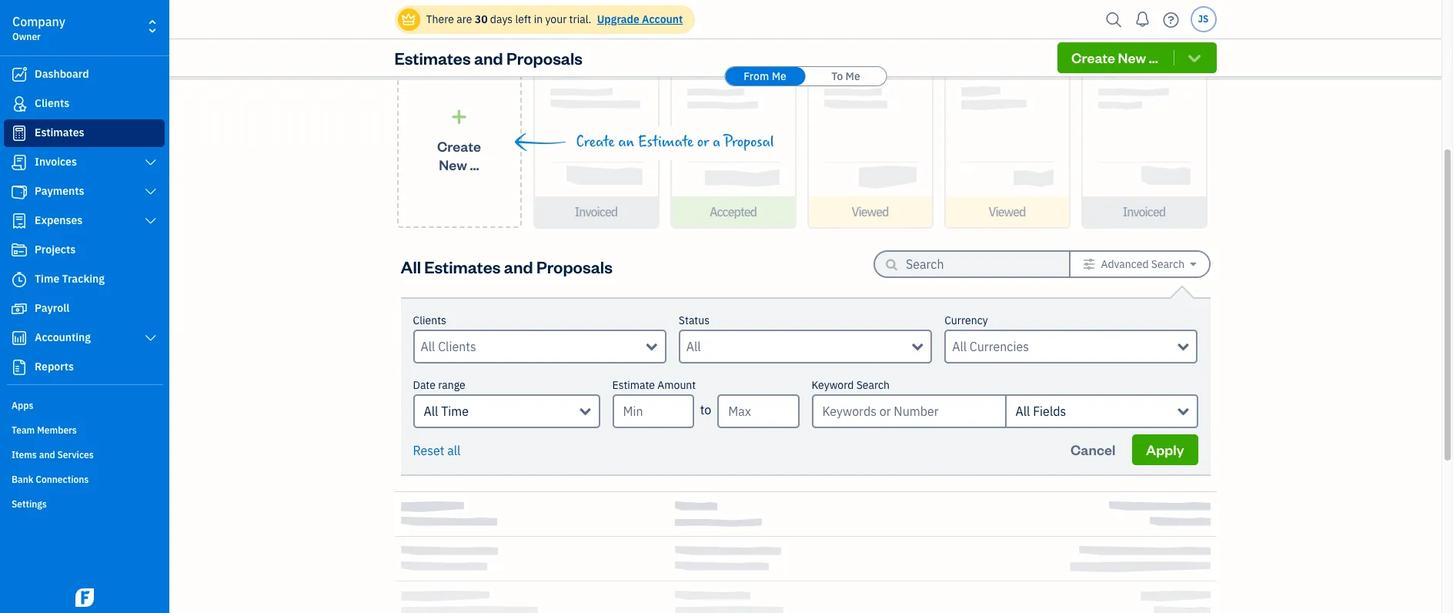 Task type: locate. For each thing, give the bounding box(es) containing it.
search image
[[1102, 8, 1127, 31]]

currency
[[945, 313, 989, 327]]

chevron large down image
[[144, 215, 158, 227], [144, 332, 158, 344]]

create new … button
[[1058, 42, 1217, 73], [397, 55, 522, 228]]

all inside keyword search field
[[1016, 404, 1031, 419]]

settings link
[[4, 492, 165, 515]]

1 vertical spatial estimates
[[35, 126, 84, 139]]

create new … down 'search' icon
[[1072, 49, 1159, 66]]

me right from
[[772, 69, 787, 83]]

create new …
[[1072, 49, 1159, 66], [437, 137, 481, 173]]

and
[[474, 47, 503, 69], [504, 255, 533, 277], [39, 449, 55, 461]]

invoiced
[[575, 204, 618, 219], [1123, 204, 1166, 219]]

time down range
[[441, 404, 469, 419]]

projects
[[35, 243, 76, 256]]

projects link
[[4, 236, 165, 264]]

1 horizontal spatial new
[[1119, 49, 1147, 66]]

recently
[[395, 15, 463, 37]]

1 vertical spatial …
[[470, 155, 479, 173]]

1 vertical spatial time
[[441, 404, 469, 419]]

1 vertical spatial estimate
[[613, 378, 655, 392]]

chevron large down image for expenses
[[144, 215, 158, 227]]

2 horizontal spatial all
[[1016, 404, 1031, 419]]

client image
[[10, 96, 28, 112]]

invoices
[[35, 155, 77, 169]]

chevron large down image up payments link
[[144, 156, 158, 169]]

all time button
[[413, 394, 600, 428]]

members
[[37, 424, 77, 436]]

0 vertical spatial chevron large down image
[[144, 156, 158, 169]]

search
[[1152, 257, 1185, 271], [857, 378, 890, 392]]

0 horizontal spatial …
[[470, 155, 479, 173]]

search for advanced search
[[1152, 257, 1185, 271]]

search left caretdown image
[[1152, 257, 1185, 271]]

0 vertical spatial time
[[35, 272, 59, 286]]

chevron large down image
[[144, 156, 158, 169], [144, 186, 158, 198]]

1 horizontal spatial clients
[[413, 313, 447, 327]]

clients
[[35, 96, 69, 110], [413, 313, 447, 327]]

cancel
[[1071, 440, 1116, 458]]

1 horizontal spatial create new … button
[[1058, 42, 1217, 73]]

advanced search
[[1102, 257, 1185, 271]]

new down plus icon
[[439, 155, 467, 173]]

payments
[[35, 184, 84, 198]]

1 vertical spatial chevron large down image
[[144, 332, 158, 344]]

0 vertical spatial create new …
[[1072, 49, 1159, 66]]

range
[[438, 378, 466, 392]]

1 vertical spatial chevron large down image
[[144, 186, 158, 198]]

expense image
[[10, 213, 28, 229]]

clients link
[[4, 90, 165, 118]]

chevron large down image for invoices
[[144, 156, 158, 169]]

all
[[448, 443, 461, 458]]

clients down dashboard
[[35, 96, 69, 110]]

2 viewed from the left
[[989, 204, 1026, 219]]

main element
[[0, 0, 208, 613]]

0 horizontal spatial search
[[857, 378, 890, 392]]

0 horizontal spatial create new …
[[437, 137, 481, 173]]

create down 'search' icon
[[1072, 49, 1116, 66]]

All search field
[[687, 337, 913, 356]]

accounting link
[[4, 324, 165, 352]]

2 horizontal spatial and
[[504, 255, 533, 277]]

search inside dropdown button
[[1152, 257, 1185, 271]]

…
[[1150, 49, 1159, 66], [470, 155, 479, 173]]

days
[[490, 12, 513, 26]]

and for proposals
[[474, 47, 503, 69]]

new down notifications image
[[1119, 49, 1147, 66]]

1 horizontal spatial invoiced
[[1123, 204, 1166, 219]]

create
[[1072, 49, 1116, 66], [576, 133, 615, 151], [437, 137, 481, 154]]

estimate up estimate amount minimum text box
[[613, 378, 655, 392]]

chevron large down image down payroll link
[[144, 332, 158, 344]]

proposal
[[724, 133, 775, 151]]

Estimate Amount Maximum text field
[[718, 394, 800, 428]]

estimate left or
[[638, 133, 694, 151]]

estimates and proposals
[[395, 47, 583, 69]]

and inside items and services link
[[39, 449, 55, 461]]

0 vertical spatial …
[[1150, 49, 1159, 66]]

2 me from the left
[[846, 69, 861, 83]]

1 horizontal spatial …
[[1150, 49, 1159, 66]]

to me
[[832, 69, 861, 83]]

search right keyword
[[857, 378, 890, 392]]

freshbooks image
[[72, 588, 97, 607]]

Keyword Search field
[[1005, 394, 1199, 428]]

create an estimate or a proposal
[[576, 133, 775, 151]]

plus image
[[451, 109, 468, 124]]

0 horizontal spatial time
[[35, 272, 59, 286]]

me
[[772, 69, 787, 83], [846, 69, 861, 83]]

to
[[832, 69, 843, 83]]

team members
[[12, 424, 77, 436]]

estimates inside main element
[[35, 126, 84, 139]]

1 chevron large down image from the top
[[144, 156, 158, 169]]

all inside all time dropdown button
[[424, 404, 438, 419]]

time inside dropdown button
[[441, 404, 469, 419]]

2 vertical spatial estimates
[[425, 255, 501, 277]]

1 chevron large down image from the top
[[144, 215, 158, 227]]

2 vertical spatial and
[[39, 449, 55, 461]]

company
[[12, 14, 65, 29]]

1 invoiced from the left
[[575, 204, 618, 219]]

create new … down plus icon
[[437, 137, 481, 173]]

tracking
[[62, 272, 105, 286]]

js
[[1199, 13, 1209, 25]]

1 horizontal spatial me
[[846, 69, 861, 83]]

an
[[619, 133, 635, 151]]

chevron large down image inside expenses link
[[144, 215, 158, 227]]

30
[[475, 12, 488, 26]]

Estimate Amount Minimum text field
[[613, 394, 694, 428]]

estimate amount
[[613, 378, 696, 392]]

0 vertical spatial search
[[1152, 257, 1185, 271]]

there are 30 days left in your trial. upgrade account
[[426, 12, 683, 26]]

0 horizontal spatial new
[[439, 155, 467, 173]]

0 vertical spatial and
[[474, 47, 503, 69]]

time
[[35, 272, 59, 286], [441, 404, 469, 419]]

2 chevron large down image from the top
[[144, 332, 158, 344]]

0 horizontal spatial me
[[772, 69, 787, 83]]

all time
[[424, 404, 469, 419]]

reset
[[413, 443, 445, 458]]

estimates for estimates
[[35, 126, 84, 139]]

0 horizontal spatial all
[[401, 255, 421, 277]]

account
[[642, 12, 683, 26]]

0 vertical spatial clients
[[35, 96, 69, 110]]

1 horizontal spatial and
[[474, 47, 503, 69]]

date
[[413, 378, 436, 392]]

new
[[1119, 49, 1147, 66], [439, 155, 467, 173]]

0 horizontal spatial clients
[[35, 96, 69, 110]]

or
[[698, 133, 710, 151]]

to
[[701, 402, 712, 417]]

chevron large down image up 'projects' link
[[144, 215, 158, 227]]

1 horizontal spatial create new …
[[1072, 49, 1159, 66]]

notifications image
[[1131, 4, 1156, 35]]

1 horizontal spatial all
[[424, 404, 438, 419]]

chevron large down image inside payments link
[[144, 186, 158, 198]]

create left an in the left of the page
[[576, 133, 615, 151]]

there
[[426, 12, 454, 26]]

clients up date
[[413, 313, 447, 327]]

viewed
[[852, 204, 889, 219], [989, 204, 1026, 219]]

0 horizontal spatial create new … button
[[397, 55, 522, 228]]

1 viewed from the left
[[852, 204, 889, 219]]

to me link
[[806, 67, 886, 85]]

go to help image
[[1159, 8, 1184, 31]]

0 horizontal spatial and
[[39, 449, 55, 461]]

chevron large down image down invoices link
[[144, 186, 158, 198]]

1 vertical spatial search
[[857, 378, 890, 392]]

items and services
[[12, 449, 94, 461]]

1 horizontal spatial viewed
[[989, 204, 1026, 219]]

date range
[[413, 378, 466, 392]]

left
[[516, 12, 532, 26]]

bank connections
[[12, 474, 89, 485]]

create down plus icon
[[437, 137, 481, 154]]

me right to
[[846, 69, 861, 83]]

reports link
[[4, 353, 165, 381]]

0 vertical spatial chevron large down image
[[144, 215, 158, 227]]

0 horizontal spatial invoiced
[[575, 204, 618, 219]]

estimate
[[638, 133, 694, 151], [613, 378, 655, 392]]

Search text field
[[906, 252, 1045, 276]]

dashboard
[[35, 67, 89, 81]]

1 me from the left
[[772, 69, 787, 83]]

upgrade
[[597, 12, 640, 26]]

2 chevron large down image from the top
[[144, 186, 158, 198]]

estimates
[[395, 47, 471, 69], [35, 126, 84, 139], [425, 255, 501, 277]]

1 vertical spatial clients
[[413, 313, 447, 327]]

payments link
[[4, 178, 165, 206]]

1 horizontal spatial time
[[441, 404, 469, 419]]

0 vertical spatial estimates
[[395, 47, 471, 69]]

0 horizontal spatial viewed
[[852, 204, 889, 219]]

chevron large down image inside invoices link
[[144, 156, 158, 169]]

time right timer image
[[35, 272, 59, 286]]

js button
[[1191, 6, 1217, 32]]

project image
[[10, 243, 28, 258]]

apps
[[12, 400, 33, 411]]

all
[[401, 255, 421, 277], [424, 404, 438, 419], [1016, 404, 1031, 419]]

estimates for estimates and proposals
[[395, 47, 471, 69]]

items
[[12, 449, 37, 461]]

1 horizontal spatial search
[[1152, 257, 1185, 271]]



Task type: describe. For each thing, give the bounding box(es) containing it.
me for to me
[[846, 69, 861, 83]]

time inside main element
[[35, 272, 59, 286]]

connections
[[36, 474, 89, 485]]

company owner
[[12, 14, 65, 42]]

your
[[546, 12, 567, 26]]

0 vertical spatial new
[[1119, 49, 1147, 66]]

create new … button for create an estimate or a proposal
[[397, 55, 522, 228]]

timer image
[[10, 272, 28, 287]]

reports
[[35, 360, 74, 374]]

cancel button
[[1057, 434, 1130, 465]]

status
[[679, 313, 710, 327]]

payroll link
[[4, 295, 165, 323]]

Keyword Search text field
[[812, 394, 1005, 428]]

time tracking link
[[4, 266, 165, 293]]

All Clients search field
[[421, 337, 647, 356]]

reset all button
[[413, 441, 461, 460]]

team
[[12, 424, 35, 436]]

from me
[[744, 69, 787, 83]]

apply
[[1147, 440, 1185, 458]]

owner
[[12, 31, 41, 42]]

all for all estimates and proposals
[[401, 255, 421, 277]]

time tracking
[[35, 272, 105, 286]]

estimate image
[[10, 126, 28, 141]]

invoices link
[[4, 149, 165, 176]]

reset all
[[413, 443, 461, 458]]

all for all time
[[424, 404, 438, 419]]

dashboard image
[[10, 67, 28, 82]]

apply button
[[1133, 434, 1199, 465]]

settings
[[12, 498, 47, 510]]

all estimates and proposals
[[401, 255, 613, 277]]

accounting
[[35, 330, 91, 344]]

chevron large down image for accounting
[[144, 332, 158, 344]]

report image
[[10, 360, 28, 375]]

All Currencies search field
[[953, 337, 1179, 356]]

keyword search
[[812, 378, 890, 392]]

me for from me
[[772, 69, 787, 83]]

chart image
[[10, 330, 28, 346]]

settings image
[[1084, 258, 1096, 270]]

1 vertical spatial and
[[504, 255, 533, 277]]

from me link
[[725, 67, 806, 85]]

all fields
[[1016, 404, 1067, 419]]

expenses
[[35, 213, 83, 227]]

chevrondown image
[[1186, 50, 1204, 65]]

chevron large down image for payments
[[144, 186, 158, 198]]

a
[[713, 133, 721, 151]]

2 horizontal spatial create
[[1072, 49, 1116, 66]]

updated
[[466, 15, 533, 37]]

apps link
[[4, 394, 165, 417]]

1 vertical spatial new
[[439, 155, 467, 173]]

trial.
[[570, 12, 592, 26]]

in
[[534, 12, 543, 26]]

payroll
[[35, 301, 70, 315]]

1 vertical spatial create new …
[[437, 137, 481, 173]]

upgrade account link
[[594, 12, 683, 26]]

2 invoiced from the left
[[1123, 204, 1166, 219]]

amount
[[658, 378, 696, 392]]

advanced search button
[[1071, 252, 1209, 276]]

create new … button for estimates and proposals
[[1058, 42, 1217, 73]]

advanced
[[1102, 257, 1149, 271]]

expenses link
[[4, 207, 165, 235]]

clients inside "link"
[[35, 96, 69, 110]]

recently updated
[[395, 15, 533, 37]]

bank connections link
[[4, 467, 165, 491]]

dashboard link
[[4, 61, 165, 89]]

bank
[[12, 474, 33, 485]]

all for all fields
[[1016, 404, 1031, 419]]

keyword
[[812, 378, 854, 392]]

team members link
[[4, 418, 165, 441]]

items and services link
[[4, 443, 165, 466]]

payment image
[[10, 184, 28, 199]]

search for keyword search
[[857, 378, 890, 392]]

crown image
[[401, 11, 417, 27]]

are
[[457, 12, 472, 26]]

0 vertical spatial estimate
[[638, 133, 694, 151]]

and for services
[[39, 449, 55, 461]]

0 horizontal spatial create
[[437, 137, 481, 154]]

caretdown image
[[1191, 258, 1197, 270]]

1 vertical spatial proposals
[[537, 255, 613, 277]]

services
[[57, 449, 94, 461]]

estimates link
[[4, 119, 165, 147]]

money image
[[10, 301, 28, 317]]

invoice image
[[10, 155, 28, 170]]

fields
[[1034, 404, 1067, 419]]

0 vertical spatial proposals
[[507, 47, 583, 69]]

1 horizontal spatial create
[[576, 133, 615, 151]]

accepted
[[710, 204, 757, 219]]

from
[[744, 69, 770, 83]]



Task type: vqa. For each thing, say whether or not it's contained in the screenshot.
"Recurring" inside the New Recurring Template link
no



